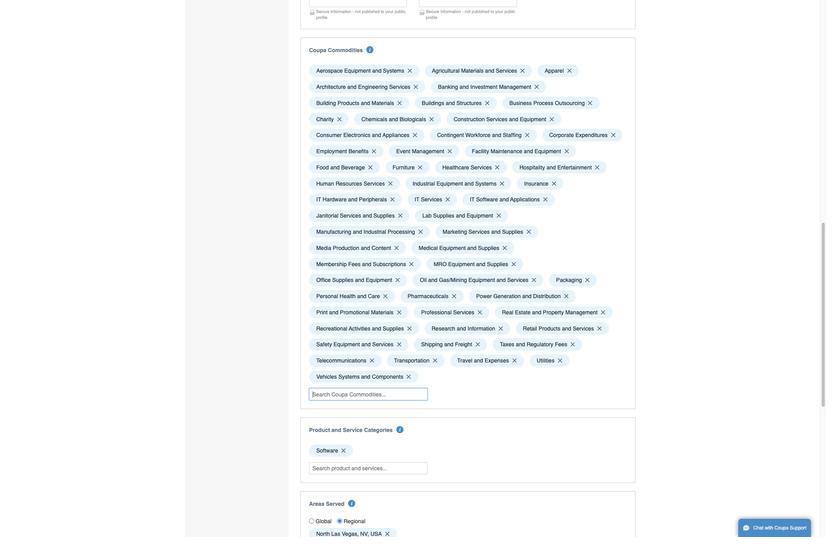 Task type: locate. For each thing, give the bounding box(es) containing it.
processing
[[388, 229, 415, 235]]

0 horizontal spatial additional information image
[[367, 46, 374, 53]]

banking
[[438, 84, 458, 90]]

it software and applications option
[[463, 194, 555, 206]]

0 vertical spatial additional information image
[[367, 46, 374, 53]]

chemicals and biologicals option
[[355, 113, 441, 125]]

1 horizontal spatial information
[[441, 9, 461, 14]]

- for duns text field
[[463, 9, 464, 14]]

software down the "product"
[[317, 448, 338, 455]]

mro
[[434, 261, 447, 268]]

supplies down "marketing services and supplies" option
[[478, 245, 500, 252]]

materials inside print and promotional materials option
[[371, 310, 394, 316]]

0 vertical spatial materials
[[462, 68, 484, 74]]

media production and content
[[317, 245, 391, 252]]

2 not from the left
[[465, 9, 471, 14]]

1 horizontal spatial -
[[463, 9, 464, 14]]

1 horizontal spatial secure
[[426, 9, 440, 14]]

supplies right lab
[[434, 213, 455, 219]]

services inside janitorial services and supplies option
[[340, 213, 361, 219]]

and right print
[[329, 310, 339, 316]]

and up media production and content option
[[353, 229, 362, 235]]

equipment up marketing services and supplies
[[467, 213, 494, 219]]

corporate expenditures option
[[543, 129, 623, 142]]

0 horizontal spatial software
[[317, 448, 338, 455]]

0 horizontal spatial information
[[331, 9, 352, 14]]

freight
[[455, 342, 473, 348]]

selected areas list box
[[307, 527, 630, 538]]

profile
[[316, 15, 328, 20], [426, 15, 438, 20]]

and down architecture and engineering services option
[[361, 100, 370, 106]]

0 horizontal spatial published
[[362, 9, 380, 14]]

it down the furniture option on the top of page
[[415, 197, 420, 203]]

1 secure from the left
[[316, 9, 330, 14]]

hardware
[[323, 197, 347, 203]]

products down real estate and property management
[[539, 326, 561, 332]]

personal
[[317, 294, 338, 300]]

it software and applications
[[470, 197, 540, 203]]

1 to from the left
[[381, 9, 385, 14]]

fees down retail products and services option
[[555, 342, 568, 348]]

food and beverage option
[[309, 162, 380, 174]]

and
[[373, 68, 382, 74], [486, 68, 495, 74], [348, 84, 357, 90], [460, 84, 469, 90], [361, 100, 370, 106], [446, 100, 455, 106], [389, 116, 398, 122], [510, 116, 519, 122], [372, 132, 381, 139], [493, 132, 502, 139], [524, 148, 534, 155], [331, 165, 340, 171], [547, 165, 556, 171], [465, 181, 474, 187], [348, 197, 358, 203], [500, 197, 509, 203], [363, 213, 372, 219], [456, 213, 466, 219], [353, 229, 362, 235], [492, 229, 501, 235], [361, 245, 370, 252], [468, 245, 477, 252], [362, 261, 372, 268], [477, 261, 486, 268], [355, 277, 365, 284], [429, 277, 438, 284], [497, 277, 506, 284], [357, 294, 367, 300], [523, 294, 532, 300], [329, 310, 339, 316], [533, 310, 542, 316], [372, 326, 382, 332], [457, 326, 466, 332], [562, 326, 572, 332], [362, 342, 371, 348], [445, 342, 454, 348], [516, 342, 526, 348], [474, 358, 484, 364], [361, 374, 371, 381], [332, 428, 342, 434]]

materials up chemicals
[[372, 100, 394, 106]]

systems down telecommunications option
[[339, 374, 360, 381]]

2 horizontal spatial management
[[566, 310, 598, 316]]

selected list box
[[307, 63, 630, 385], [307, 443, 630, 460]]

membership fees and subscriptions
[[317, 261, 406, 268]]

it for it services
[[415, 197, 420, 203]]

coupa
[[309, 47, 327, 53], [775, 526, 789, 532]]

building products and materials option
[[309, 97, 409, 109]]

published for duns text field
[[472, 9, 490, 14]]

0 horizontal spatial not
[[355, 9, 361, 14]]

charity option
[[309, 113, 349, 125]]

1 horizontal spatial coupa
[[775, 526, 789, 532]]

marketing
[[443, 229, 467, 235]]

your down tax id text field
[[386, 9, 394, 14]]

services
[[496, 68, 518, 74], [390, 84, 411, 90], [487, 116, 508, 122], [471, 165, 492, 171], [364, 181, 385, 187], [421, 197, 443, 203], [340, 213, 361, 219], [469, 229, 490, 235], [508, 277, 529, 284], [454, 310, 475, 316], [573, 326, 594, 332], [373, 342, 394, 348]]

services inside the healthcare services option
[[471, 165, 492, 171]]

entertainment
[[558, 165, 592, 171]]

2 - from the left
[[463, 9, 464, 14]]

information for tax id text field
[[331, 9, 352, 14]]

1 vertical spatial additional information image
[[397, 427, 404, 434]]

and up building products and materials
[[348, 84, 357, 90]]

industrial up it services
[[413, 181, 435, 187]]

1 secure information - not published to your public profile from the left
[[316, 9, 406, 20]]

0 horizontal spatial it
[[317, 197, 321, 203]]

selected list box containing aerospace equipment and systems
[[307, 63, 630, 385]]

additional information image right categories
[[397, 427, 404, 434]]

categories
[[364, 428, 393, 434]]

services up medical equipment and supplies option
[[469, 229, 490, 235]]

it
[[317, 197, 321, 203], [415, 197, 420, 203], [470, 197, 475, 203]]

hospitality and entertainment option
[[513, 162, 607, 174]]

and down recreational activities and supplies option
[[362, 342, 371, 348]]

1 published from the left
[[362, 9, 380, 14]]

- down tax id text field
[[353, 9, 354, 14]]

materials up the investment
[[462, 68, 484, 74]]

not
[[355, 9, 361, 14], [465, 9, 471, 14]]

telecommunications option
[[309, 355, 382, 367]]

2 horizontal spatial information
[[468, 326, 496, 332]]

equipment down process
[[520, 116, 547, 122]]

product and service categories
[[309, 428, 393, 434]]

services down 'facility'
[[471, 165, 492, 171]]

1 vertical spatial materials
[[372, 100, 394, 106]]

1 selected list box from the top
[[307, 63, 630, 385]]

1 not from the left
[[355, 9, 361, 14]]

packaging option
[[549, 275, 597, 287]]

profile for duns text field
[[426, 15, 438, 20]]

information down duns text field
[[441, 9, 461, 14]]

1 vertical spatial coupa
[[775, 526, 789, 532]]

supplies inside option
[[487, 261, 509, 268]]

and left staffing
[[493, 132, 502, 139]]

profile up coupa commodities
[[316, 15, 328, 20]]

fees inside option
[[349, 261, 361, 268]]

coupa commodities
[[309, 47, 363, 53]]

pharmaceuticals
[[408, 294, 449, 300]]

architecture and engineering services option
[[309, 81, 426, 93]]

0 vertical spatial coupa
[[309, 47, 327, 53]]

media
[[317, 245, 332, 252]]

utilities option
[[530, 355, 570, 367]]

supplies for recreational activities and supplies
[[383, 326, 404, 332]]

1 horizontal spatial industrial
[[413, 181, 435, 187]]

chat with coupa support
[[754, 526, 807, 532]]

products
[[338, 100, 360, 106], [539, 326, 561, 332]]

management up the business
[[499, 84, 532, 90]]

print and promotional materials option
[[309, 307, 409, 319]]

and right hospitality at top right
[[547, 165, 556, 171]]

production
[[333, 245, 360, 252]]

contingent
[[438, 132, 464, 139]]

it hardware and peripherals option
[[309, 194, 402, 206]]

2 published from the left
[[472, 9, 490, 14]]

and up the appliances
[[389, 116, 398, 122]]

buildings
[[422, 100, 445, 106]]

secure information - not published to your public profile for tax id text field
[[316, 9, 406, 20]]

1 it from the left
[[317, 197, 321, 203]]

2 secure information - not published to your public profile from the left
[[426, 9, 516, 20]]

software option
[[309, 445, 353, 458]]

to for duns text field
[[491, 9, 494, 14]]

0 vertical spatial products
[[338, 100, 360, 106]]

0 horizontal spatial industrial
[[364, 229, 386, 235]]

1 horizontal spatial your
[[496, 9, 504, 14]]

published
[[362, 9, 380, 14], [472, 9, 490, 14]]

1 profile from the left
[[316, 15, 328, 20]]

and left care
[[357, 294, 367, 300]]

insurance option
[[517, 178, 564, 190]]

contingent workforce and staffing
[[438, 132, 522, 139]]

fees up office supplies and equipment
[[349, 261, 361, 268]]

promotional
[[340, 310, 370, 316]]

industrial equipment and systems option
[[406, 178, 512, 190]]

services inside it services option
[[421, 197, 443, 203]]

1 public from the left
[[395, 9, 406, 14]]

1 horizontal spatial fees
[[555, 342, 568, 348]]

services inside agricultural materials and services option
[[496, 68, 518, 74]]

equipment inside "option"
[[437, 181, 463, 187]]

0 horizontal spatial your
[[386, 9, 394, 14]]

retail products and services option
[[516, 323, 609, 335]]

supplies
[[374, 213, 395, 219], [434, 213, 455, 219], [502, 229, 524, 235], [478, 245, 500, 252], [487, 261, 509, 268], [333, 277, 354, 284], [383, 326, 404, 332]]

banking and investment management
[[438, 84, 532, 90]]

to down tax id text field
[[381, 9, 385, 14]]

0 vertical spatial industrial
[[413, 181, 435, 187]]

services inside "marketing services and supplies" option
[[469, 229, 490, 235]]

services up lab
[[421, 197, 443, 203]]

2 vertical spatial management
[[566, 310, 598, 316]]

your
[[386, 9, 394, 14], [496, 9, 504, 14]]

2 horizontal spatial it
[[470, 197, 475, 203]]

Tax ID text field
[[309, 0, 407, 7]]

healthcare services
[[443, 165, 492, 171]]

1 vertical spatial systems
[[476, 181, 497, 187]]

travel
[[458, 358, 473, 364]]

1 horizontal spatial secure information - not published to your public profile
[[426, 9, 516, 20]]

gas/mining
[[439, 277, 467, 284]]

1 horizontal spatial systems
[[383, 68, 405, 74]]

systems for aerospace equipment and systems
[[383, 68, 405, 74]]

3 it from the left
[[470, 197, 475, 203]]

published down duns text field
[[472, 9, 490, 14]]

0 horizontal spatial systems
[[339, 374, 360, 381]]

and up mro equipment and supplies
[[468, 245, 477, 252]]

0 horizontal spatial secure
[[316, 9, 330, 14]]

to down duns text field
[[491, 9, 494, 14]]

corporate
[[550, 132, 574, 139]]

your down duns text field
[[496, 9, 504, 14]]

supplies down peripherals
[[374, 213, 395, 219]]

services inside the human resources services option
[[364, 181, 385, 187]]

consumer electronics and appliances
[[317, 132, 410, 139]]

2 profile from the left
[[426, 15, 438, 20]]

not down duns text field
[[465, 9, 471, 14]]

public for tax id text field
[[395, 9, 406, 14]]

products down architecture and engineering services
[[338, 100, 360, 106]]

supplies for medical equipment and supplies
[[478, 245, 500, 252]]

medical equipment and supplies option
[[412, 242, 515, 254]]

aerospace equipment and systems
[[317, 68, 405, 74]]

secure information - not published to your public profile down duns text field
[[426, 9, 516, 20]]

and up office supplies and equipment option
[[362, 261, 372, 268]]

travel and expenses option
[[450, 355, 524, 367]]

safety equipment and services option
[[309, 339, 409, 351]]

and up estate
[[523, 294, 532, 300]]

charity
[[317, 116, 334, 122]]

1 horizontal spatial it
[[415, 197, 420, 203]]

it inside option
[[415, 197, 420, 203]]

0 vertical spatial fees
[[349, 261, 361, 268]]

0 vertical spatial selected list box
[[307, 63, 630, 385]]

1 vertical spatial industrial
[[364, 229, 386, 235]]

1 horizontal spatial profile
[[426, 15, 438, 20]]

services up research and information
[[454, 310, 475, 316]]

services inside oil and gas/mining equipment and services option
[[508, 277, 529, 284]]

information for duns text field
[[441, 9, 461, 14]]

0 horizontal spatial profile
[[316, 15, 328, 20]]

1 horizontal spatial published
[[472, 9, 490, 14]]

coupa up aerospace
[[309, 47, 327, 53]]

services inside professional services option
[[454, 310, 475, 316]]

1 vertical spatial fees
[[555, 342, 568, 348]]

systems inside industrial equipment and systems "option"
[[476, 181, 497, 187]]

taxes
[[500, 342, 515, 348]]

human resources services
[[317, 181, 385, 187]]

2 horizontal spatial systems
[[476, 181, 497, 187]]

services down the real estate and property management option
[[573, 326, 594, 332]]

2 your from the left
[[496, 9, 504, 14]]

secure down duns text field
[[426, 9, 440, 14]]

workforce
[[466, 132, 491, 139]]

information up "freight"
[[468, 326, 496, 332]]

equipment up care
[[366, 277, 393, 284]]

2 selected list box from the top
[[307, 443, 630, 460]]

global
[[316, 519, 332, 525]]

manufacturing
[[317, 229, 352, 235]]

0 horizontal spatial -
[[353, 9, 354, 14]]

services up banking and investment management option
[[496, 68, 518, 74]]

and left "freight"
[[445, 342, 454, 348]]

secure information - not published to your public profile for duns text field
[[426, 9, 516, 20]]

services up peripherals
[[364, 181, 385, 187]]

2 to from the left
[[491, 9, 494, 14]]

fees
[[349, 261, 361, 268], [555, 342, 568, 348]]

marketing services and supplies
[[443, 229, 524, 235]]

1 horizontal spatial software
[[477, 197, 498, 203]]

apparel
[[545, 68, 564, 74]]

management up retail products and services option
[[566, 310, 598, 316]]

food and beverage
[[317, 165, 365, 171]]

profile down duns text field
[[426, 15, 438, 20]]

building
[[317, 100, 336, 106]]

0 horizontal spatial public
[[395, 9, 406, 14]]

1 - from the left
[[353, 9, 354, 14]]

0 horizontal spatial fees
[[349, 261, 361, 268]]

construction services and equipment option
[[447, 113, 562, 125]]

industrial inside option
[[364, 229, 386, 235]]

2 vertical spatial systems
[[339, 374, 360, 381]]

2 vertical spatial materials
[[371, 310, 394, 316]]

1 vertical spatial management
[[412, 148, 445, 155]]

applications
[[511, 197, 540, 203]]

research and information option
[[425, 323, 511, 335]]

not down tax id text field
[[355, 9, 361, 14]]

0 horizontal spatial management
[[412, 148, 445, 155]]

transportation
[[394, 358, 430, 364]]

option
[[309, 529, 397, 538]]

and inside "option"
[[465, 181, 474, 187]]

1 vertical spatial software
[[317, 448, 338, 455]]

systems inside vehicles systems and components option
[[339, 374, 360, 381]]

management right the event
[[412, 148, 445, 155]]

0 horizontal spatial to
[[381, 9, 385, 14]]

buildings and structures option
[[415, 97, 497, 109]]

membership
[[317, 261, 347, 268]]

2 it from the left
[[415, 197, 420, 203]]

software
[[477, 197, 498, 203], [317, 448, 338, 455]]

resources
[[336, 181, 362, 187]]

additional information image
[[367, 46, 374, 53], [397, 427, 404, 434]]

materials for building products and materials
[[372, 100, 394, 106]]

software up lab supplies and equipment option
[[477, 197, 498, 203]]

selected list box containing software
[[307, 443, 630, 460]]

materials for print and promotional materials
[[371, 310, 394, 316]]

and up the manufacturing and industrial processing
[[363, 213, 372, 219]]

lab supplies and equipment
[[423, 213, 494, 219]]

1 horizontal spatial not
[[465, 9, 471, 14]]

supplies up oil and gas/mining equipment and services option
[[487, 261, 509, 268]]

equipment down healthcare
[[437, 181, 463, 187]]

pharmaceuticals option
[[401, 291, 464, 303]]

systems inside aerospace equipment and systems option
[[383, 68, 405, 74]]

1 your from the left
[[386, 9, 394, 14]]

and down banking
[[446, 100, 455, 106]]

retail products and services
[[523, 326, 594, 332]]

materials
[[462, 68, 484, 74], [372, 100, 394, 106], [371, 310, 394, 316]]

2 public from the left
[[505, 9, 516, 14]]

coupa right with
[[775, 526, 789, 532]]

it for it software and applications
[[470, 197, 475, 203]]

medical equipment and supplies
[[419, 245, 500, 252]]

1 vertical spatial selected list box
[[307, 443, 630, 460]]

professional services option
[[414, 307, 490, 319]]

- down duns text field
[[463, 9, 464, 14]]

services up power generation and distribution
[[508, 277, 529, 284]]

1 vertical spatial products
[[539, 326, 561, 332]]

secure down tax id text field
[[316, 9, 330, 14]]

2 secure from the left
[[426, 9, 440, 14]]

0 vertical spatial systems
[[383, 68, 405, 74]]

1 horizontal spatial public
[[505, 9, 516, 14]]

supplies for marketing services and supplies
[[502, 229, 524, 235]]

1 horizontal spatial additional information image
[[397, 427, 404, 434]]

products for retail
[[539, 326, 561, 332]]

and inside option
[[523, 294, 532, 300]]

industrial up content
[[364, 229, 386, 235]]

additional information image for coupa commodities
[[367, 46, 374, 53]]

and right banking
[[460, 84, 469, 90]]

1 horizontal spatial to
[[491, 9, 494, 14]]

office supplies and equipment
[[317, 277, 393, 284]]

it up lab supplies and equipment option
[[470, 197, 475, 203]]

and down it software and applications
[[492, 229, 501, 235]]

oil and gas/mining equipment and services
[[420, 277, 529, 284]]

materials inside building products and materials option
[[372, 100, 394, 106]]

None radio
[[309, 519, 314, 525], [337, 519, 343, 525], [309, 519, 314, 525], [337, 519, 343, 525]]

option inside selected areas list box
[[309, 529, 397, 538]]

information inside 'research and information' option
[[468, 326, 496, 332]]

1 horizontal spatial products
[[539, 326, 561, 332]]

systems up engineering
[[383, 68, 405, 74]]

media production and content option
[[309, 242, 406, 254]]

supplies down it software and applications option
[[502, 229, 524, 235]]

architecture and engineering services
[[317, 84, 411, 90]]

biologicals
[[400, 116, 426, 122]]

Search Coupa Commodities... field
[[309, 389, 428, 401]]

0 vertical spatial management
[[499, 84, 532, 90]]

0 horizontal spatial products
[[338, 100, 360, 106]]

published down tax id text field
[[362, 9, 380, 14]]

manufacturing and industrial processing
[[317, 229, 415, 235]]

services up contingent workforce and staffing 'option'
[[487, 116, 508, 122]]

investment
[[471, 84, 498, 90]]

equipment down marketing
[[440, 245, 466, 252]]

hospitality
[[520, 165, 546, 171]]

0 horizontal spatial secure information - not published to your public profile
[[316, 9, 406, 20]]

and up banking and investment management option
[[486, 68, 495, 74]]

distribution
[[534, 294, 561, 300]]

agricultural materials and services
[[432, 68, 518, 74]]

secure for duns text field
[[426, 9, 440, 14]]

to for tax id text field
[[381, 9, 385, 14]]

and left service
[[332, 428, 342, 434]]

information down tax id text field
[[331, 9, 352, 14]]

fees inside option
[[555, 342, 568, 348]]

regulatory
[[527, 342, 554, 348]]

systems down the healthcare services option
[[476, 181, 497, 187]]

and up staffing
[[510, 116, 519, 122]]

services inside architecture and engineering services option
[[390, 84, 411, 90]]



Task type: describe. For each thing, give the bounding box(es) containing it.
additional information image
[[348, 501, 356, 508]]

janitorial services and supplies option
[[309, 210, 410, 222]]

janitorial
[[317, 213, 339, 219]]

services inside retail products and services option
[[573, 326, 594, 332]]

supplies up health in the bottom left of the page
[[333, 277, 354, 284]]

event management
[[397, 148, 445, 155]]

event management option
[[389, 145, 460, 158]]

public for duns text field
[[505, 9, 516, 14]]

1 horizontal spatial management
[[499, 84, 532, 90]]

secure for tax id text field
[[316, 9, 330, 14]]

safety
[[317, 342, 332, 348]]

facility
[[472, 148, 490, 155]]

selected list box for coupa commodities
[[307, 63, 630, 385]]

print
[[317, 310, 328, 316]]

and down the human resources services option
[[348, 197, 358, 203]]

your for tax id text field
[[386, 9, 394, 14]]

and up generation
[[497, 277, 506, 284]]

service
[[343, 428, 363, 434]]

and up engineering
[[373, 68, 382, 74]]

and right travel
[[474, 358, 484, 364]]

estate
[[515, 310, 531, 316]]

business process outsourcing
[[510, 100, 585, 106]]

human resources services option
[[309, 178, 400, 190]]

profile for tax id text field
[[316, 15, 328, 20]]

travel and expenses
[[458, 358, 509, 364]]

building products and materials
[[317, 100, 394, 106]]

janitorial services and supplies
[[317, 213, 395, 219]]

vehicles systems and components option
[[309, 371, 419, 383]]

components
[[372, 374, 404, 381]]

subscriptions
[[373, 261, 406, 268]]

published for tax id text field
[[362, 9, 380, 14]]

human
[[317, 181, 334, 187]]

recreational
[[317, 326, 348, 332]]

and right taxes
[[516, 342, 526, 348]]

consumer
[[317, 132, 342, 139]]

recreational activities and supplies
[[317, 326, 404, 332]]

professional services
[[421, 310, 475, 316]]

selected list box for product and service categories
[[307, 443, 630, 460]]

manufacturing and industrial processing option
[[309, 226, 430, 238]]

construction
[[454, 116, 485, 122]]

lab supplies and equipment option
[[416, 210, 509, 222]]

and down the real estate and property management option
[[562, 326, 572, 332]]

electronics
[[344, 132, 371, 139]]

and down membership fees and subscriptions
[[355, 277, 365, 284]]

it for it hardware and peripherals
[[317, 197, 321, 203]]

power
[[477, 294, 492, 300]]

aerospace
[[317, 68, 343, 74]]

expenditures
[[576, 132, 608, 139]]

industrial equipment and systems
[[413, 181, 497, 187]]

print and promotional materials
[[317, 310, 394, 316]]

power generation and distribution
[[477, 294, 561, 300]]

insurance
[[525, 181, 549, 187]]

chemicals
[[362, 116, 388, 122]]

product
[[309, 428, 330, 434]]

vehicles
[[317, 374, 337, 381]]

and right food
[[331, 165, 340, 171]]

additional information image for product and service categories
[[397, 427, 404, 434]]

contingent workforce and staffing option
[[430, 129, 537, 142]]

recreational activities and supplies option
[[309, 323, 419, 335]]

power generation and distribution option
[[469, 291, 576, 303]]

and down chemicals
[[372, 132, 381, 139]]

equipment up power
[[469, 277, 495, 284]]

taxes and regulatory fees
[[500, 342, 568, 348]]

vehicles systems and components
[[317, 374, 404, 381]]

corporate expenditures
[[550, 132, 608, 139]]

and up oil and gas/mining equipment and services option
[[477, 261, 486, 268]]

real
[[502, 310, 514, 316]]

supplies for janitorial services and supplies
[[374, 213, 395, 219]]

mro equipment and supplies
[[434, 261, 509, 268]]

and left the applications
[[500, 197, 509, 203]]

food
[[317, 165, 329, 171]]

equipment down medical equipment and supplies option
[[449, 261, 475, 268]]

services inside safety equipment and services option
[[373, 342, 394, 348]]

furniture
[[393, 165, 415, 171]]

furniture option
[[386, 162, 430, 174]]

outsourcing
[[555, 100, 585, 106]]

with
[[765, 526, 774, 532]]

shipping
[[422, 342, 443, 348]]

oil
[[420, 277, 427, 284]]

property
[[543, 310, 564, 316]]

process
[[534, 100, 554, 106]]

real estate and property management option
[[495, 307, 613, 319]]

banking and investment management option
[[431, 81, 547, 93]]

systems for industrial equipment and systems
[[476, 181, 497, 187]]

care
[[368, 294, 380, 300]]

- for tax id text field
[[353, 9, 354, 14]]

healthcare
[[443, 165, 470, 171]]

employment benefits option
[[309, 145, 384, 158]]

not for duns text field
[[465, 9, 471, 14]]

products for building
[[338, 100, 360, 106]]

your for duns text field
[[496, 9, 504, 14]]

shipping and freight option
[[414, 339, 488, 351]]

peripherals
[[359, 197, 387, 203]]

research and information
[[432, 326, 496, 332]]

DUNS text field
[[419, 0, 517, 7]]

and up marketing
[[456, 213, 466, 219]]

chemicals and biologicals
[[362, 116, 426, 122]]

activities
[[349, 326, 371, 332]]

chat with coupa support button
[[739, 520, 812, 538]]

agricultural materials and services option
[[425, 65, 532, 77]]

it hardware and peripherals
[[317, 197, 387, 203]]

membership fees and subscriptions option
[[309, 258, 421, 271]]

support
[[790, 526, 807, 532]]

appliances
[[383, 132, 410, 139]]

mro equipment and supplies option
[[427, 258, 524, 271]]

retail
[[523, 326, 538, 332]]

areas
[[309, 502, 325, 508]]

benefits
[[349, 148, 369, 155]]

regional
[[344, 519, 366, 525]]

served
[[326, 502, 345, 508]]

equipment up architecture and engineering services
[[345, 68, 371, 74]]

areas served
[[309, 502, 345, 508]]

apparel option
[[538, 65, 579, 77]]

architecture
[[317, 84, 346, 90]]

transportation option
[[387, 355, 445, 367]]

chat
[[754, 526, 764, 532]]

and up "freight"
[[457, 326, 466, 332]]

and right estate
[[533, 310, 542, 316]]

and inside 'option'
[[493, 132, 502, 139]]

employment benefits
[[317, 148, 369, 155]]

and up hospitality at top right
[[524, 148, 534, 155]]

and right oil
[[429, 277, 438, 284]]

and right activities
[[372, 326, 382, 332]]

medical
[[419, 245, 438, 252]]

services inside construction services and equipment option
[[487, 116, 508, 122]]

coupa inside button
[[775, 526, 789, 532]]

materials inside agricultural materials and services option
[[462, 68, 484, 74]]

it services
[[415, 197, 443, 203]]

supplies for mro equipment and supplies
[[487, 261, 509, 268]]

real estate and property management
[[502, 310, 598, 316]]

beverage
[[341, 165, 365, 171]]

office
[[317, 277, 331, 284]]

buildings and structures
[[422, 100, 482, 106]]

oil and gas/mining equipment and services option
[[413, 275, 544, 287]]

0 vertical spatial software
[[477, 197, 498, 203]]

research
[[432, 326, 456, 332]]

business process outsourcing option
[[503, 97, 600, 109]]

personal health and care option
[[309, 291, 395, 303]]

consumer electronics and appliances option
[[309, 129, 425, 142]]

Search product and services... field
[[309, 463, 428, 475]]

telecommunications
[[317, 358, 367, 364]]

equipment up telecommunications option
[[334, 342, 360, 348]]

aerospace equipment and systems option
[[309, 65, 420, 77]]

taxes and regulatory fees option
[[493, 339, 583, 351]]

office supplies and equipment option
[[309, 275, 408, 287]]

it services option
[[408, 194, 457, 206]]

and up search coupa commodities... field
[[361, 374, 371, 381]]

facility maintenance and equipment
[[472, 148, 562, 155]]

industrial inside "option"
[[413, 181, 435, 187]]

healthcare services option
[[436, 162, 507, 174]]

personal health and care
[[317, 294, 380, 300]]

0 horizontal spatial coupa
[[309, 47, 327, 53]]

facility maintenance and equipment option
[[465, 145, 577, 158]]

not for tax id text field
[[355, 9, 361, 14]]

and left content
[[361, 245, 370, 252]]

business
[[510, 100, 532, 106]]

health
[[340, 294, 356, 300]]

marketing services and supplies option
[[436, 226, 539, 238]]

employment
[[317, 148, 347, 155]]

equipment up hospitality and entertainment
[[535, 148, 562, 155]]

agricultural
[[432, 68, 460, 74]]

commodities
[[328, 47, 363, 53]]



Task type: vqa. For each thing, say whether or not it's contained in the screenshot.
Orders link in the left of the page
no



